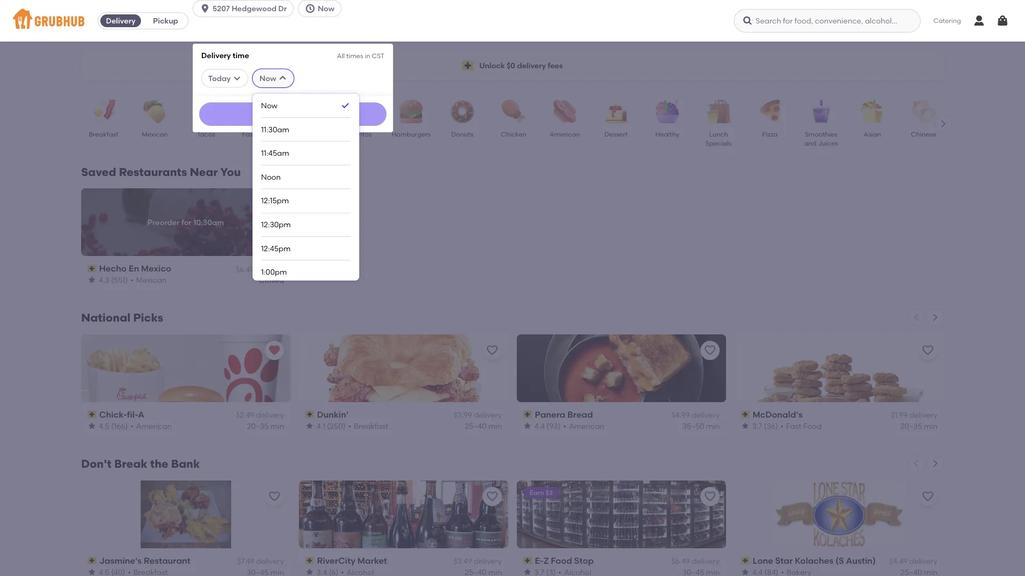 Task type: vqa. For each thing, say whether or not it's contained in the screenshot.
the left Delivery
yes



Task type: locate. For each thing, give the bounding box(es) containing it.
1 vertical spatial caret left icon image
[[912, 460, 921, 468]]

0 vertical spatial breakfast
[[89, 130, 118, 138]]

• american for panera bread
[[563, 422, 605, 431]]

star icon image for panera bread
[[523, 422, 532, 431]]

1 20–35 from the left
[[247, 422, 269, 431]]

4.5 (166)
[[99, 422, 128, 431]]

save this restaurant button for jasmine's restaurant
[[265, 487, 284, 507]]

jasmine's restaurant logo image
[[141, 481, 231, 549]]

food up 11:45am
[[257, 130, 273, 138]]

1 horizontal spatial 20–35
[[901, 422, 922, 431]]

breakfast down breakfast image
[[89, 130, 118, 138]]

0 vertical spatial $6.49
[[236, 265, 254, 274]]

• american down the a
[[131, 422, 172, 431]]

now up fast food image on the top
[[260, 74, 276, 83]]

1 caret left icon image from the top
[[912, 313, 921, 322]]

2 20–35 from the left
[[901, 422, 922, 431]]

$2.49 delivery
[[236, 411, 284, 420]]

1 vertical spatial saved restaurant image
[[268, 344, 281, 357]]

2 vertical spatial caret right icon image
[[931, 460, 940, 468]]

2 vertical spatial food
[[551, 556, 572, 567]]

$4.49
[[890, 557, 908, 566]]

hedgewood
[[232, 4, 277, 13]]

delivery inside button
[[106, 16, 136, 25]]

subscription pass image left dunkin'
[[305, 411, 315, 419]]

• right (250)
[[348, 422, 351, 431]]

min right 35–50 in the right of the page
[[706, 422, 720, 431]]

0 horizontal spatial $6.49
[[236, 265, 254, 274]]

saved restaurant button
[[265, 195, 284, 214], [265, 341, 284, 360]]

fast down "mcdonald's"
[[786, 422, 802, 431]]

donuts image
[[444, 100, 481, 123]]

svg image
[[200, 3, 210, 14], [233, 74, 241, 83], [278, 74, 287, 83]]

bank
[[171, 458, 200, 471]]

closed
[[259, 276, 284, 285]]

• mexican
[[131, 276, 167, 285]]

american down the a
[[136, 422, 172, 431]]

0 vertical spatial saved restaurant button
[[265, 195, 284, 214]]

0 vertical spatial fast
[[242, 130, 255, 138]]

subscription pass image for e-z food stop
[[523, 558, 533, 565]]

saved restaurant image for chick-fil-a
[[268, 344, 281, 357]]

1 saved restaurant image from the top
[[268, 198, 281, 211]]

3 save this restaurant image from the left
[[922, 491, 935, 504]]

now up 11:30am
[[261, 101, 278, 110]]

and inside coffee and tea
[[314, 130, 326, 138]]

list box inside main navigation navigation
[[261, 94, 351, 577]]

12:30pm
[[261, 220, 291, 229]]

2 • american from the left
[[563, 422, 605, 431]]

subscription pass image left rivercity
[[305, 558, 315, 565]]

star icon image for jasmine's restaurant
[[88, 569, 96, 577]]

$6.49 delivery for hecho en mexico
[[236, 265, 284, 274]]

subscription pass image for rivercity market
[[305, 558, 315, 565]]

1 min from the left
[[271, 422, 284, 431]]

hamburgers
[[392, 130, 431, 138]]

specials
[[706, 140, 732, 147]]

chick-
[[99, 410, 127, 420]]

(s
[[836, 556, 844, 567]]

preorder
[[148, 218, 180, 227]]

save this restaurant image
[[268, 491, 281, 504], [486, 491, 499, 504], [922, 491, 935, 504]]

min right the 25–40
[[488, 422, 502, 431]]

smoothies
[[805, 130, 838, 138]]

list box containing now
[[261, 94, 351, 577]]

delivery left "pickup" button
[[106, 16, 136, 25]]

0 horizontal spatial svg image
[[305, 3, 316, 14]]

caret right icon image for national picks
[[931, 313, 940, 322]]

market
[[358, 556, 387, 567]]

0 vertical spatial and
[[314, 130, 326, 138]]

1 horizontal spatial save this restaurant image
[[486, 491, 499, 504]]

2 caret left icon image from the top
[[912, 460, 921, 468]]

caret right icon image for don't break the bank
[[931, 460, 940, 468]]

1 vertical spatial fast
[[786, 422, 802, 431]]

subscription pass image left "mcdonald's"
[[741, 411, 751, 419]]

0 vertical spatial food
[[257, 130, 273, 138]]

mexican down mexican image
[[142, 130, 168, 138]]

5207 hedgewood dr button
[[193, 0, 298, 17]]

save this restaurant image for lone star kolaches (s austin)
[[922, 491, 935, 504]]

lunch specials image
[[700, 100, 738, 123]]

noon
[[261, 173, 281, 182]]

food right (36)
[[804, 422, 822, 431]]

2 min from the left
[[488, 422, 502, 431]]

list box
[[261, 94, 351, 577]]

1 vertical spatial food
[[804, 422, 822, 431]]

2 20–35 min from the left
[[901, 422, 938, 431]]

z
[[544, 556, 549, 567]]

1 vertical spatial $6.49
[[672, 557, 690, 566]]

1 horizontal spatial $6.49
[[672, 557, 690, 566]]

fast down fast food image on the top
[[242, 130, 255, 138]]

1 horizontal spatial fast
[[786, 422, 802, 431]]

national
[[81, 311, 130, 325]]

0 vertical spatial caret left icon image
[[912, 313, 921, 322]]

0 horizontal spatial breakfast
[[89, 130, 118, 138]]

e-z food stop
[[535, 556, 594, 567]]

saved restaurants near you
[[81, 166, 241, 179]]

2 horizontal spatial svg image
[[278, 74, 287, 83]]

star icon image for rivercity market
[[305, 569, 314, 577]]

juices
[[818, 140, 838, 147]]

1 • american from the left
[[131, 422, 172, 431]]

kolaches
[[795, 556, 834, 567]]

25–40 min
[[465, 422, 502, 431]]

2 horizontal spatial food
[[804, 422, 822, 431]]

delivery for hecho en mexico
[[256, 265, 284, 274]]

2 save this restaurant image from the left
[[486, 491, 499, 504]]

you
[[220, 166, 241, 179]]

• right (36)
[[781, 422, 784, 431]]

subscription pass image left hecho
[[88, 265, 97, 273]]

breakfast right (250)
[[354, 422, 388, 431]]

mexican down mexico at left top
[[136, 276, 167, 285]]

dessert
[[605, 130, 628, 138]]

chicken
[[501, 130, 526, 138]]

tea
[[303, 140, 314, 147]]

2 horizontal spatial svg image
[[997, 14, 1009, 27]]

1 vertical spatial and
[[804, 140, 817, 147]]

20–35 min for mcdonald's
[[901, 422, 938, 431]]

4.4 (93)
[[535, 422, 561, 431]]

0 horizontal spatial 20–35
[[247, 422, 269, 431]]

0 horizontal spatial 20–35 min
[[247, 422, 284, 431]]

american down american "image"
[[550, 130, 580, 138]]

and down smoothies at top
[[804, 140, 817, 147]]

times
[[346, 52, 363, 60]]

lunch specials
[[706, 130, 732, 147]]

hamburgers image
[[393, 100, 430, 123]]

0 vertical spatial $6.49 delivery
[[236, 265, 284, 274]]

$6.49 for hecho en mexico
[[236, 265, 254, 274]]

save this restaurant button
[[483, 341, 502, 360], [701, 341, 720, 360], [919, 341, 938, 360], [265, 487, 284, 507], [483, 487, 502, 507], [701, 487, 720, 507], [919, 487, 938, 507]]

food
[[257, 130, 273, 138], [804, 422, 822, 431], [551, 556, 572, 567]]

1 save this restaurant image from the left
[[268, 491, 281, 504]]

now
[[318, 4, 335, 13], [260, 74, 276, 83], [261, 101, 278, 110]]

1 horizontal spatial svg image
[[233, 74, 241, 83]]

1 horizontal spatial and
[[804, 140, 817, 147]]

donuts
[[452, 130, 473, 138]]

pickup
[[153, 16, 178, 25]]

svg image
[[305, 3, 316, 14], [997, 14, 1009, 27], [743, 15, 753, 26]]

$3.49 delivery
[[454, 557, 502, 566]]

panera
[[535, 410, 566, 420]]

20–35 min
[[247, 422, 284, 431], [901, 422, 938, 431]]

20–35 down $2.49 delivery at the bottom left of the page
[[247, 422, 269, 431]]

national picks
[[81, 311, 163, 325]]

svg image inside now button
[[305, 3, 316, 14]]

delivery up today on the top left
[[201, 51, 231, 60]]

svg image right today on the top left
[[233, 74, 241, 83]]

0 horizontal spatial $6.49 delivery
[[236, 265, 284, 274]]

saved restaurant button for hecho en mexico
[[265, 195, 284, 214]]

american image
[[546, 100, 584, 123]]

caret right icon image
[[939, 120, 948, 128], [931, 313, 940, 322], [931, 460, 940, 468]]

a
[[138, 410, 144, 420]]

food right z
[[551, 556, 572, 567]]

asian
[[864, 130, 881, 138]]

1 horizontal spatial food
[[551, 556, 572, 567]]

subscription pass image left e-
[[523, 558, 533, 565]]

• right (93)
[[563, 422, 566, 431]]

0 horizontal spatial and
[[314, 130, 326, 138]]

(166)
[[111, 422, 128, 431]]

and for coffee and tea
[[314, 130, 326, 138]]

pizza image
[[751, 100, 789, 123]]

delivery
[[517, 61, 546, 70], [256, 265, 284, 274], [256, 411, 284, 420], [474, 411, 502, 420], [692, 411, 720, 420], [910, 411, 938, 420], [256, 557, 284, 566], [474, 557, 502, 566], [692, 557, 720, 566], [910, 557, 938, 566]]

$3.99 delivery
[[454, 411, 502, 420]]

fees
[[548, 61, 563, 70]]

$6.49 delivery for e-z food stop
[[672, 557, 720, 566]]

• for hecho en mexico
[[131, 276, 134, 285]]

1 saved restaurant button from the top
[[265, 195, 284, 214]]

1 vertical spatial now
[[260, 74, 276, 83]]

subscription pass image for lone star kolaches (s austin)
[[741, 558, 751, 565]]

2 horizontal spatial save this restaurant image
[[922, 491, 935, 504]]

smoothies and juices
[[804, 130, 838, 147]]

0 vertical spatial delivery
[[106, 16, 136, 25]]

1 vertical spatial $6.49 delivery
[[672, 557, 720, 566]]

star
[[775, 556, 793, 567]]

1 horizontal spatial • american
[[563, 422, 605, 431]]

mcdonald's
[[753, 410, 803, 420]]

0 vertical spatial mexican
[[142, 130, 168, 138]]

0 horizontal spatial • american
[[131, 422, 172, 431]]

11:45am
[[261, 149, 289, 158]]

1 horizontal spatial svg image
[[743, 15, 753, 26]]

save this restaurant image
[[486, 344, 499, 357], [704, 344, 717, 357], [922, 344, 935, 357], [704, 491, 717, 504]]

american down bread
[[569, 422, 605, 431]]

min for dunkin'
[[488, 422, 502, 431]]

• breakfast
[[348, 422, 388, 431]]

2 saved restaurant image from the top
[[268, 344, 281, 357]]

preorder for 10:30am
[[148, 218, 224, 227]]

subscription pass image left jasmine's at the bottom of the page
[[88, 558, 97, 565]]

min for chick-fil-a
[[271, 422, 284, 431]]

dr
[[278, 4, 287, 13]]

delivery for rivercity market
[[474, 557, 502, 566]]

4 min from the left
[[924, 422, 938, 431]]

• down en
[[131, 276, 134, 285]]

food for • fast food
[[804, 422, 822, 431]]

and inside smoothies and juices
[[804, 140, 817, 147]]

and
[[314, 130, 326, 138], [804, 140, 817, 147]]

mexican
[[142, 130, 168, 138], [136, 276, 167, 285]]

fast food image
[[239, 100, 276, 123]]

subscription pass image left panera
[[523, 411, 533, 419]]

20–35 min down $1.99 delivery
[[901, 422, 938, 431]]

caret left icon image for don't break the bank
[[912, 460, 921, 468]]

2 vertical spatial now
[[261, 101, 278, 110]]

hecho en mexico
[[99, 264, 171, 274]]

min down $1.99 delivery
[[924, 422, 938, 431]]

• american down bread
[[563, 422, 605, 431]]

• down fil-
[[131, 422, 134, 431]]

and up tea on the left of the page
[[314, 130, 326, 138]]

0 vertical spatial now
[[318, 4, 335, 13]]

1 horizontal spatial 20–35 min
[[901, 422, 938, 431]]

0 horizontal spatial svg image
[[200, 3, 210, 14]]

0 horizontal spatial save this restaurant image
[[268, 491, 281, 504]]

breakfast
[[89, 130, 118, 138], [354, 422, 388, 431]]

now inside "now" option
[[261, 101, 278, 110]]

american for chick-fil-a
[[136, 422, 172, 431]]

• for dunkin'
[[348, 422, 351, 431]]

4.1
[[317, 422, 325, 431]]

food for e-z food stop
[[551, 556, 572, 567]]

1 vertical spatial saved restaurant button
[[265, 341, 284, 360]]

subscription pass image left chick-
[[88, 411, 97, 419]]

catering
[[934, 17, 961, 24]]

subscription pass image for hecho en mexico
[[88, 265, 97, 273]]

$4.49 delivery
[[890, 557, 938, 566]]

$6.49 for e-z food stop
[[672, 557, 690, 566]]

star icon image for lone star kolaches (s austin)
[[741, 569, 750, 577]]

save this restaurant button for lone star kolaches (s austin)
[[919, 487, 938, 507]]

1 horizontal spatial delivery
[[201, 51, 231, 60]]

svg image up "now" option
[[278, 74, 287, 83]]

min down $2.49 delivery at the bottom left of the page
[[271, 422, 284, 431]]

subscription pass image left lone
[[741, 558, 751, 565]]

svg image left 5207
[[200, 3, 210, 14]]

0 vertical spatial saved restaurant image
[[268, 198, 281, 211]]

healthy image
[[649, 100, 686, 123]]

2 saved restaurant button from the top
[[265, 341, 284, 360]]

coffee
[[291, 130, 312, 138]]

pizza
[[762, 130, 778, 138]]

20–35 min down $2.49 delivery at the bottom left of the page
[[247, 422, 284, 431]]

delivery time
[[201, 51, 249, 60]]

now right the dr
[[318, 4, 335, 13]]

20–35 down $1.99 delivery
[[901, 422, 922, 431]]

fast
[[242, 130, 255, 138], [786, 422, 802, 431]]

subscription pass image
[[741, 411, 751, 419], [88, 558, 97, 565], [523, 558, 533, 565], [741, 558, 751, 565]]

1 horizontal spatial breakfast
[[354, 422, 388, 431]]

restaurant
[[144, 556, 191, 567]]

3.7
[[753, 422, 762, 431]]

coffee and tea
[[291, 130, 326, 147]]

delivery for e-z food stop
[[692, 557, 720, 566]]

3 min from the left
[[706, 422, 720, 431]]

20–35 for mcdonald's
[[901, 422, 922, 431]]

delivery for dunkin'
[[474, 411, 502, 420]]

asian image
[[854, 100, 891, 123]]

subscription pass image
[[88, 265, 97, 273], [88, 411, 97, 419], [305, 411, 315, 419], [523, 411, 533, 419], [305, 558, 315, 565]]

star icon image
[[88, 276, 96, 285], [88, 422, 96, 431], [305, 422, 314, 431], [523, 422, 532, 431], [741, 422, 750, 431], [88, 569, 96, 577], [305, 569, 314, 577], [523, 569, 532, 577], [741, 569, 750, 577]]

1 horizontal spatial $6.49 delivery
[[672, 557, 720, 566]]

• for chick-fil-a
[[131, 422, 134, 431]]

american
[[550, 130, 580, 138], [136, 422, 172, 431], [569, 422, 605, 431]]

saved restaurant image
[[268, 198, 281, 211], [268, 344, 281, 357]]

for
[[181, 218, 192, 227]]

burritos
[[348, 130, 372, 138]]

1 vertical spatial delivery
[[201, 51, 231, 60]]

1 vertical spatial caret right icon image
[[931, 313, 940, 322]]

lunch
[[709, 130, 728, 138]]

1 20–35 min from the left
[[247, 422, 284, 431]]

• for mcdonald's
[[781, 422, 784, 431]]

unlock $0 delivery fees
[[479, 61, 563, 70]]

caret left icon image
[[912, 313, 921, 322], [912, 460, 921, 468]]

0 horizontal spatial delivery
[[106, 16, 136, 25]]



Task type: describe. For each thing, give the bounding box(es) containing it.
delivery for chick-fil-a
[[256, 411, 284, 420]]

austin)
[[846, 556, 876, 567]]

lone star kolaches (s austin)
[[753, 556, 876, 567]]

star icon image for dunkin'
[[305, 422, 314, 431]]

now for svg icon associated with now
[[260, 74, 276, 83]]

svg image for now
[[278, 74, 287, 83]]

save this restaurant button for dunkin'
[[483, 341, 502, 360]]

subscription pass image for chick-fil-a
[[88, 411, 97, 419]]

save this restaurant image for dunkin'
[[486, 344, 499, 357]]

$3
[[546, 489, 553, 497]]

$3.99
[[454, 411, 472, 420]]

grubhub plus flag logo image
[[462, 61, 475, 71]]

e-
[[535, 556, 544, 567]]

saved
[[81, 166, 116, 179]]

• for panera bread
[[563, 422, 566, 431]]

star icon image for hecho en mexico
[[88, 276, 96, 285]]

35–50 min
[[683, 422, 720, 431]]

subscription pass image for dunkin'
[[305, 411, 315, 419]]

star icon image for chick-fil-a
[[88, 422, 96, 431]]

main navigation navigation
[[0, 0, 1025, 577]]

american for panera bread
[[569, 422, 605, 431]]

save this restaurant image for mcdonald's
[[922, 344, 935, 357]]

$1.99
[[891, 411, 908, 420]]

catering button
[[926, 9, 969, 33]]

save this restaurant button for panera bread
[[701, 341, 720, 360]]

cst
[[372, 52, 385, 60]]

en
[[129, 264, 139, 274]]

subscription pass image for jasmine's restaurant
[[88, 558, 97, 565]]

star icon image for e-z food stop
[[523, 569, 532, 577]]

20–35 min for chick-fil-a
[[247, 422, 284, 431]]

breakfast image
[[85, 100, 122, 123]]

update button
[[199, 102, 387, 126]]

fast food
[[242, 130, 273, 138]]

bread
[[568, 410, 593, 420]]

$7.49 delivery
[[237, 557, 284, 566]]

hecho
[[99, 264, 127, 274]]

pickup button
[[143, 12, 188, 29]]

save this restaurant image for jasmine's restaurant
[[268, 491, 281, 504]]

earn
[[530, 489, 544, 497]]

saved restaurant button for chick-fil-a
[[265, 341, 284, 360]]

picks
[[133, 311, 163, 325]]

chinese
[[911, 130, 937, 138]]

check icon image
[[340, 100, 351, 111]]

chicken image
[[495, 100, 532, 123]]

min for mcdonald's
[[924, 422, 938, 431]]

4.1 (250)
[[317, 422, 346, 431]]

5207 hedgewood dr
[[213, 4, 287, 13]]

10:30am
[[193, 218, 224, 227]]

dessert image
[[598, 100, 635, 123]]

$2.49
[[236, 411, 254, 420]]

delivery for lone star kolaches (s austin)
[[910, 557, 938, 566]]

20–35 for chick-fil-a
[[247, 422, 269, 431]]

• fast food
[[781, 422, 822, 431]]

save this restaurant image for rivercity market
[[486, 491, 499, 504]]

break
[[114, 458, 148, 471]]

(36)
[[764, 422, 778, 431]]

• american for chick-fil-a
[[131, 422, 172, 431]]

and for smoothies and juices
[[804, 140, 817, 147]]

3.7 (36)
[[753, 422, 778, 431]]

0 vertical spatial caret right icon image
[[939, 120, 948, 128]]

delivery for delivery
[[106, 16, 136, 25]]

caret left icon image for national picks
[[912, 313, 921, 322]]

update
[[281, 110, 305, 118]]

near
[[190, 166, 218, 179]]

delivery for mcdonald's
[[910, 411, 938, 420]]

now for "check icon"
[[261, 101, 278, 110]]

don't
[[81, 458, 112, 471]]

the
[[150, 458, 168, 471]]

4.3
[[99, 276, 109, 285]]

star icon image for mcdonald's
[[741, 422, 750, 431]]

$0
[[507, 61, 515, 70]]

$4.99
[[672, 411, 690, 420]]

rivercity
[[317, 556, 356, 567]]

smoothies and juices image
[[803, 100, 840, 123]]

panera bread
[[535, 410, 593, 420]]

save this restaurant button for mcdonald's
[[919, 341, 938, 360]]

$7.49
[[237, 557, 254, 566]]

(93)
[[547, 422, 561, 431]]

$3.49
[[454, 557, 472, 566]]

saved restaurant image for hecho en mexico
[[268, 198, 281, 211]]

11:30am
[[261, 125, 289, 134]]

12:45pm
[[261, 244, 291, 253]]

mexican image
[[136, 100, 174, 123]]

now inside now button
[[318, 4, 335, 13]]

coffee and tea image
[[290, 100, 327, 123]]

burritos image
[[341, 100, 379, 123]]

subscription pass image for panera bread
[[523, 411, 533, 419]]

1:00pm
[[261, 268, 287, 277]]

chinese image
[[905, 100, 943, 123]]

0 horizontal spatial fast
[[242, 130, 255, 138]]

min for panera bread
[[706, 422, 720, 431]]

now option
[[261, 94, 351, 118]]

delivery for delivery time
[[201, 51, 231, 60]]

stop
[[574, 556, 594, 567]]

5207
[[213, 4, 230, 13]]

delivery button
[[98, 12, 143, 29]]

svg image inside 5207 hedgewood dr button
[[200, 3, 210, 14]]

save this restaurant image for panera bread
[[704, 344, 717, 357]]

0 horizontal spatial food
[[257, 130, 273, 138]]

now button
[[298, 0, 346, 17]]

4.4
[[535, 422, 545, 431]]

1 vertical spatial breakfast
[[354, 422, 388, 431]]

earn $3
[[530, 489, 553, 497]]

today
[[208, 74, 231, 83]]

(551)
[[111, 276, 128, 285]]

unlock
[[479, 61, 505, 70]]

all times in cst
[[337, 52, 385, 60]]

in
[[365, 52, 370, 60]]

delivery for panera bread
[[692, 411, 720, 420]]

lone star kolaches (s austin) logo image
[[775, 481, 904, 549]]

tacos image
[[187, 100, 225, 123]]

delivery for jasmine's restaurant
[[256, 557, 284, 566]]

svg image for today
[[233, 74, 241, 83]]

rivercity market
[[317, 556, 387, 567]]

fil-
[[127, 410, 138, 420]]

subscription pass image for mcdonald's
[[741, 411, 751, 419]]

1 vertical spatial mexican
[[136, 276, 167, 285]]

healthy
[[656, 130, 680, 138]]

tacos
[[197, 130, 215, 138]]

save this restaurant button for rivercity market
[[483, 487, 502, 507]]

mexico
[[141, 264, 171, 274]]

4.5
[[99, 422, 109, 431]]

time
[[233, 51, 249, 60]]

35–50
[[683, 422, 705, 431]]

jasmine's
[[99, 556, 142, 567]]

all
[[337, 52, 345, 60]]



